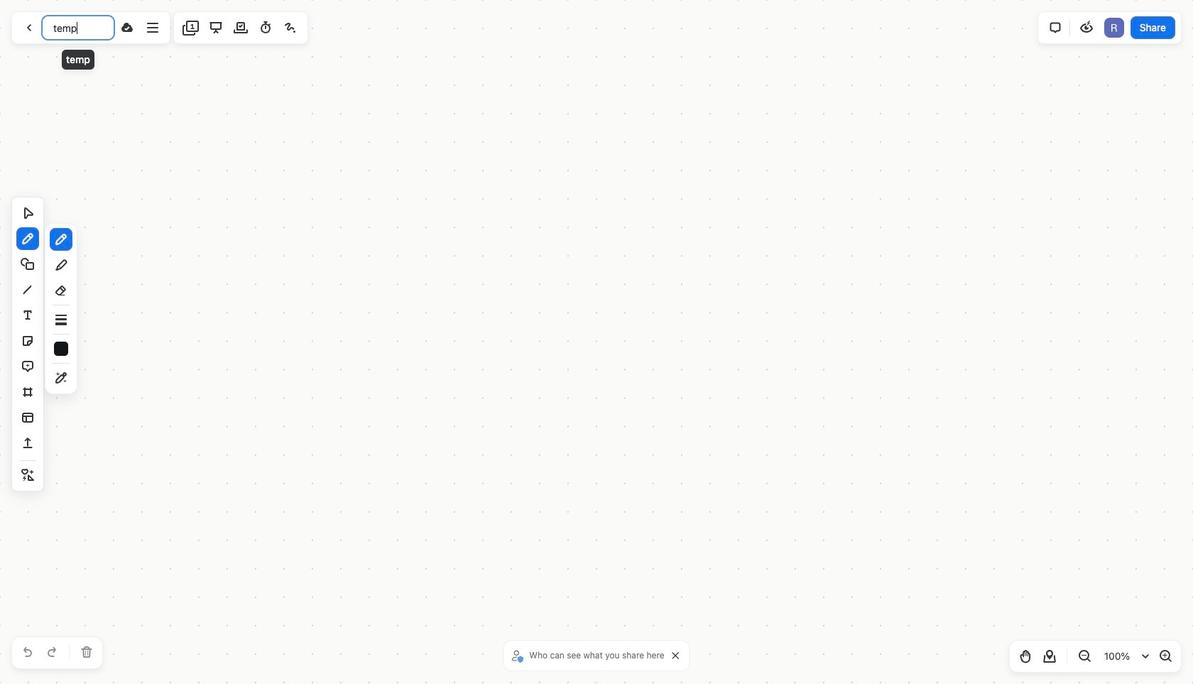 Task type: vqa. For each thing, say whether or not it's contained in the screenshot.
Dashboard icon
yes



Task type: describe. For each thing, give the bounding box(es) containing it.
timer image
[[257, 19, 274, 36]]

ruby anderson list item
[[1103, 16, 1126, 39]]

mini map image
[[1042, 648, 1059, 665]]

close image
[[673, 652, 680, 659]]

zoom out image
[[1076, 648, 1094, 665]]

vote3634634 image
[[232, 19, 249, 36]]



Task type: locate. For each thing, give the bounding box(es) containing it.
comment panel image
[[1047, 19, 1064, 36]]

tooltip
[[60, 40, 96, 71]]

dashboard image
[[21, 19, 38, 36]]

zoom in image
[[1157, 648, 1175, 665]]

Document name text field
[[43, 16, 114, 39]]

color menu item
[[54, 341, 68, 356]]

laser image
[[282, 19, 299, 36]]

pages image
[[182, 19, 199, 36]]

more options image
[[144, 19, 161, 36]]

presentation image
[[207, 19, 224, 36]]



